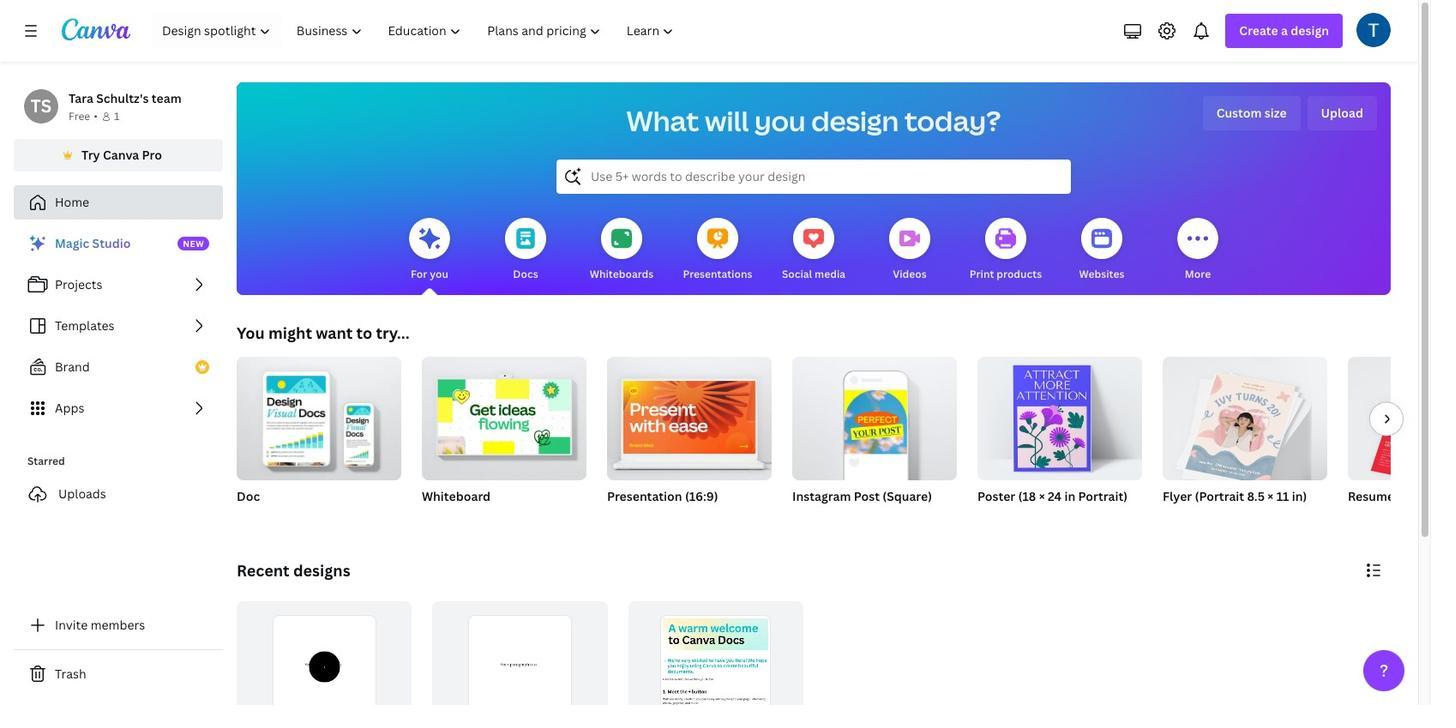 Task type: locate. For each thing, give the bounding box(es) containing it.
list
[[14, 226, 223, 426]]

docs button
[[505, 206, 546, 295]]

0 vertical spatial design
[[1291, 22, 1330, 39]]

tara schultz image
[[1357, 13, 1391, 47]]

media
[[815, 267, 846, 281]]

social media
[[782, 267, 846, 281]]

for
[[411, 267, 428, 281]]

social
[[782, 267, 813, 281]]

print
[[970, 267, 995, 281]]

uploads button
[[14, 477, 223, 511]]

post
[[854, 488, 880, 504]]

for you
[[411, 267, 449, 281]]

1 horizontal spatial design
[[1291, 22, 1330, 39]]

starred
[[27, 454, 65, 468]]

uploads link
[[14, 477, 223, 511]]

members
[[91, 617, 145, 633]]

group for flyer (portrait 8.5 × 11 in)
[[1163, 350, 1328, 486]]

1 horizontal spatial ×
[[1268, 488, 1274, 504]]

custom size button
[[1203, 96, 1301, 130]]

(square)
[[883, 488, 933, 504]]

you
[[755, 102, 806, 139], [430, 267, 449, 281]]

resume
[[1349, 488, 1395, 504]]

try canva pro
[[82, 147, 162, 163]]

flyer
[[1163, 488, 1193, 504]]

new
[[183, 238, 204, 250]]

want
[[316, 323, 353, 343]]

in)
[[1293, 488, 1308, 504]]

tara schultz's team element
[[24, 89, 58, 124]]

custom
[[1217, 105, 1262, 121]]

0 horizontal spatial design
[[812, 102, 899, 139]]

top level navigation element
[[151, 14, 689, 48]]

design right a
[[1291, 22, 1330, 39]]

print products button
[[970, 206, 1042, 295]]

you right will
[[755, 102, 806, 139]]

to
[[356, 323, 372, 343]]

create a design button
[[1226, 14, 1343, 48]]

free •
[[69, 109, 98, 124]]

2 × from the left
[[1268, 488, 1274, 504]]

you right "for"
[[430, 267, 449, 281]]

invite members
[[55, 617, 145, 633]]

flyer (portrait 8.5 × 11 in)
[[1163, 488, 1308, 504]]

websites
[[1080, 267, 1125, 281]]

apps
[[55, 400, 84, 416]]

magic studio
[[55, 235, 131, 251]]

1 vertical spatial you
[[430, 267, 449, 281]]

more
[[1185, 267, 1211, 281]]

tara
[[69, 90, 93, 106]]

trash
[[55, 666, 86, 682]]

studio
[[92, 235, 131, 251]]

pro
[[142, 147, 162, 163]]

you
[[237, 323, 265, 343]]

11
[[1277, 488, 1290, 504]]

home link
[[14, 185, 223, 220]]

8.5
[[1248, 488, 1265, 504]]

projects link
[[14, 268, 223, 302]]

0 horizontal spatial you
[[430, 267, 449, 281]]

24
[[1048, 488, 1062, 504]]

try
[[82, 147, 100, 163]]

list containing magic studio
[[14, 226, 223, 426]]

upload button
[[1308, 96, 1378, 130]]

group for poster (18 × 24 in portrait)
[[978, 350, 1143, 480]]

design
[[1291, 22, 1330, 39], [812, 102, 899, 139]]

1 horizontal spatial you
[[755, 102, 806, 139]]

flyer (portrait 8.5 × 11 in) group
[[1163, 350, 1328, 527]]

instagram post (square) group
[[793, 350, 957, 527]]

group
[[237, 350, 401, 480], [422, 350, 587, 480], [607, 350, 772, 480], [793, 350, 957, 480], [978, 350, 1143, 480], [1163, 350, 1328, 486], [1349, 357, 1432, 480]]

None search field
[[557, 160, 1071, 194]]

× inside group
[[1268, 488, 1274, 504]]

uploads
[[58, 486, 106, 502]]

tara schultz's team
[[69, 90, 182, 106]]

tara schultz's team image
[[24, 89, 58, 124]]

1 × from the left
[[1039, 488, 1045, 504]]

0 horizontal spatial ×
[[1039, 488, 1045, 504]]

poster (18 × 24 in portrait) group
[[978, 350, 1143, 527]]

magic
[[55, 235, 89, 251]]

today?
[[905, 102, 1001, 139]]

presentations
[[683, 267, 753, 281]]

projects
[[55, 276, 102, 293]]

doc
[[237, 488, 260, 504]]

× left 11
[[1268, 488, 1274, 504]]

×
[[1039, 488, 1045, 504], [1268, 488, 1274, 504]]

× left 24
[[1039, 488, 1045, 504]]

instagram
[[793, 488, 851, 504]]

(18
[[1019, 488, 1037, 504]]

whiteboard group
[[422, 350, 587, 527]]

group for instagram post (square)
[[793, 350, 957, 480]]

recent
[[237, 560, 290, 581]]

design up search search field
[[812, 102, 899, 139]]

(16:9)
[[685, 488, 719, 504]]

presentation (16:9)
[[607, 488, 719, 504]]

group for presentation (16:9)
[[607, 350, 772, 480]]

videos
[[893, 267, 927, 281]]

recent designs
[[237, 560, 351, 581]]

group for doc
[[237, 350, 401, 480]]

create a design
[[1240, 22, 1330, 39]]

try canva pro button
[[14, 139, 223, 172]]

designs
[[293, 560, 351, 581]]

invite members button
[[14, 608, 223, 643]]



Task type: describe. For each thing, give the bounding box(es) containing it.
templates
[[55, 317, 115, 334]]

upload
[[1322, 105, 1364, 121]]

social media button
[[782, 206, 846, 295]]

you inside button
[[430, 267, 449, 281]]

whiteboards button
[[590, 206, 654, 295]]

try...
[[376, 323, 410, 343]]

custom size
[[1217, 105, 1287, 121]]

print products
[[970, 267, 1042, 281]]

1 vertical spatial design
[[812, 102, 899, 139]]

presentation
[[607, 488, 683, 504]]

presentations button
[[683, 206, 753, 295]]

Search search field
[[591, 160, 1037, 193]]

trash link
[[14, 657, 223, 691]]

for you button
[[409, 206, 450, 295]]

you might want to try...
[[237, 323, 410, 343]]

0 vertical spatial you
[[755, 102, 806, 139]]

schultz's
[[96, 90, 149, 106]]

1
[[114, 109, 119, 124]]

presentation (16:9) group
[[607, 350, 772, 527]]

(portrait
[[1196, 488, 1245, 504]]

brand
[[55, 359, 90, 375]]

websites button
[[1080, 206, 1125, 295]]

team
[[152, 90, 182, 106]]

•
[[94, 109, 98, 124]]

a
[[1282, 22, 1289, 39]]

group for whiteboard
[[422, 350, 587, 480]]

might
[[269, 323, 312, 343]]

instagram post (square)
[[793, 488, 933, 504]]

home
[[55, 194, 89, 210]]

docs
[[513, 267, 538, 281]]

what
[[627, 102, 700, 139]]

design inside 'dropdown button'
[[1291, 22, 1330, 39]]

free
[[69, 109, 90, 124]]

invite
[[55, 617, 88, 633]]

whiteboard
[[422, 488, 491, 504]]

what will you design today?
[[627, 102, 1001, 139]]

× inside group
[[1039, 488, 1045, 504]]

apps link
[[14, 391, 223, 426]]

videos button
[[890, 206, 931, 295]]

products
[[997, 267, 1042, 281]]

create
[[1240, 22, 1279, 39]]

canva
[[103, 147, 139, 163]]

poster
[[978, 488, 1016, 504]]

size
[[1265, 105, 1287, 121]]

resume group
[[1349, 357, 1432, 527]]

whiteboards
[[590, 267, 654, 281]]

will
[[705, 102, 749, 139]]

more button
[[1178, 206, 1219, 295]]

portrait)
[[1079, 488, 1128, 504]]

poster (18 × 24 in portrait)
[[978, 488, 1128, 504]]

brand link
[[14, 350, 223, 384]]

templates link
[[14, 309, 223, 343]]

doc group
[[237, 350, 401, 527]]

in
[[1065, 488, 1076, 504]]



Task type: vqa. For each thing, say whether or not it's contained in the screenshot.
will
yes



